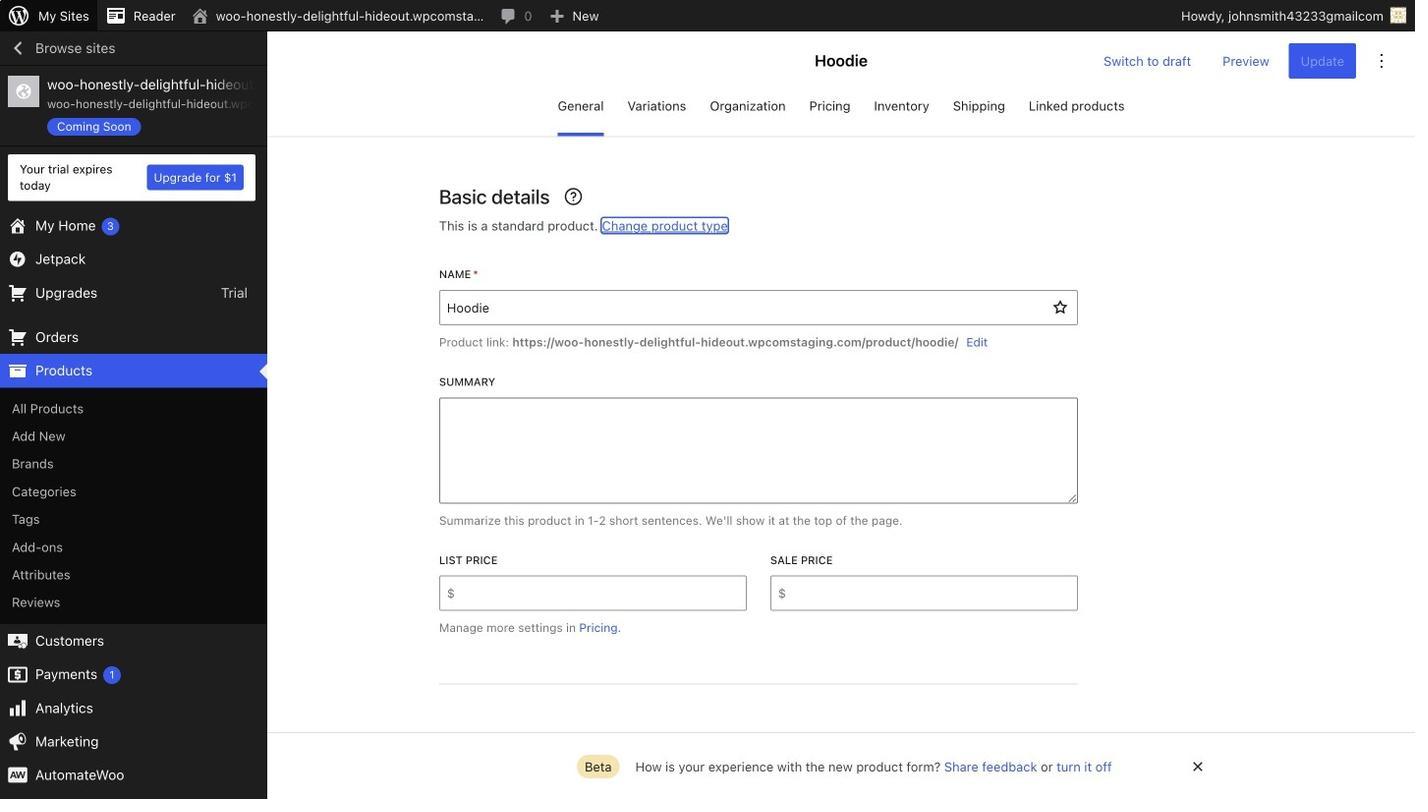 Task type: describe. For each thing, give the bounding box(es) containing it.
view helper text image
[[562, 185, 585, 208]]

options image
[[1370, 49, 1394, 73]]

2 block: product section document from the top
[[439, 732, 1078, 799]]

block: product details section description document
[[439, 216, 1078, 235]]

main menu navigation
[[0, 31, 267, 799]]

view helper text image
[[552, 732, 576, 756]]



Task type: locate. For each thing, give the bounding box(es) containing it.
block: columns document
[[439, 553, 1078, 637]]

1 block: product section document from the top
[[439, 185, 1078, 685]]

None text field
[[439, 787, 1078, 799]]

None field
[[455, 576, 747, 611], [786, 576, 1078, 611], [455, 576, 747, 611], [786, 576, 1078, 611]]

block: product section document
[[439, 185, 1078, 685], [439, 732, 1078, 799]]

toolbar navigation
[[0, 0, 1416, 35]]

e.g. 12 oz Coffee Mug field
[[439, 290, 1043, 325]]

0 vertical spatial block: product section document
[[439, 185, 1078, 685]]

mark as featured image
[[1049, 296, 1072, 319]]

1 vertical spatial block: product section document
[[439, 732, 1078, 799]]

product editor top bar. region
[[267, 31, 1416, 136]]

None text field
[[439, 397, 1078, 504]]

hide this message image
[[1187, 755, 1210, 779]]

tab list
[[267, 90, 1416, 136]]



Task type: vqa. For each thing, say whether or not it's contained in the screenshot.
Choose which analytics to display and the section name image
no



